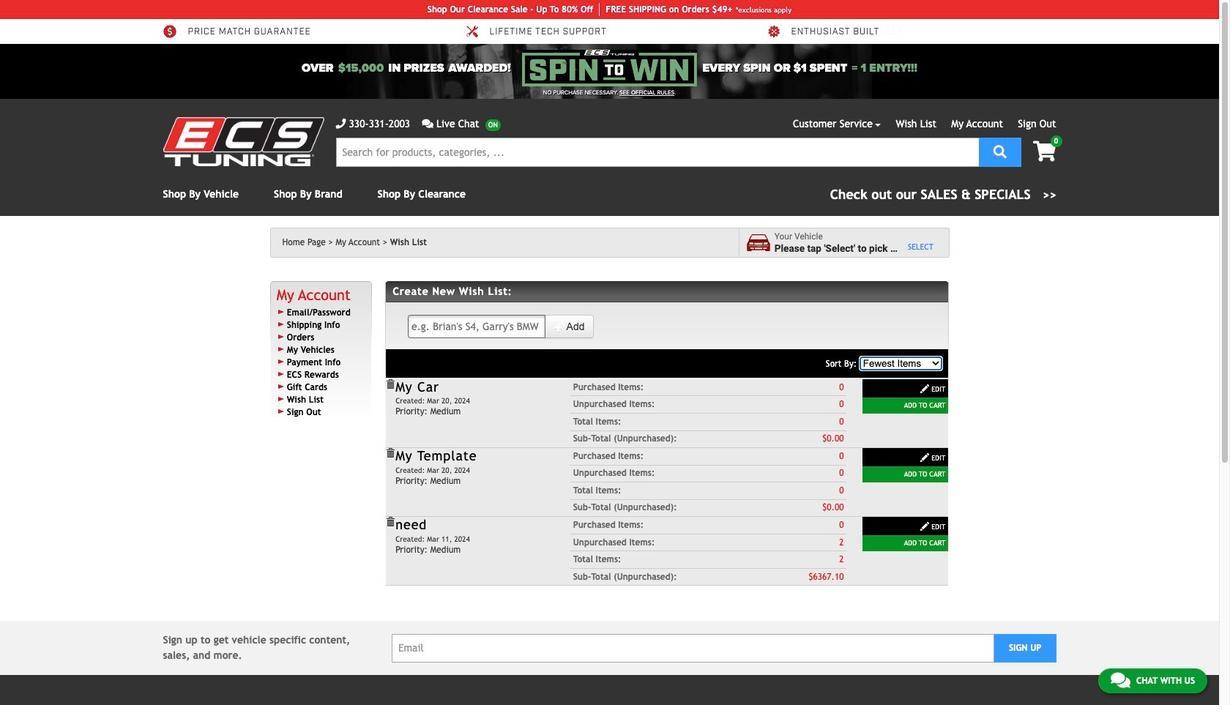 Task type: vqa. For each thing, say whether or not it's contained in the screenshot.
Reviews
no



Task type: describe. For each thing, give the bounding box(es) containing it.
white image
[[920, 453, 931, 463]]

1 vertical spatial white image
[[920, 384, 931, 394]]

ecs tuning image
[[163, 117, 324, 166]]

Search text field
[[336, 138, 979, 167]]

delete image for bottommost white icon
[[386, 517, 396, 528]]

2 vertical spatial white image
[[920, 522, 931, 532]]

search image
[[994, 145, 1007, 158]]

delete image
[[386, 380, 396, 390]]

comments image
[[422, 119, 434, 129]]



Task type: locate. For each thing, give the bounding box(es) containing it.
ecs tuning 'spin to win' contest logo image
[[523, 50, 697, 86]]

white image
[[554, 322, 564, 333], [920, 384, 931, 394], [920, 522, 931, 532]]

2 delete image from the top
[[386, 517, 396, 528]]

0 vertical spatial white image
[[554, 322, 564, 333]]

delete image
[[386, 448, 396, 459], [386, 517, 396, 528]]

e.g. Brian's S4, Garry's BMW E92...etc text field
[[408, 315, 546, 338]]

1 vertical spatial delete image
[[386, 517, 396, 528]]

delete image for white image
[[386, 448, 396, 459]]

1 delete image from the top
[[386, 448, 396, 459]]

phone image
[[336, 119, 346, 129]]

Email email field
[[392, 634, 995, 663]]

0 vertical spatial delete image
[[386, 448, 396, 459]]

shopping cart image
[[1034, 141, 1057, 162]]



